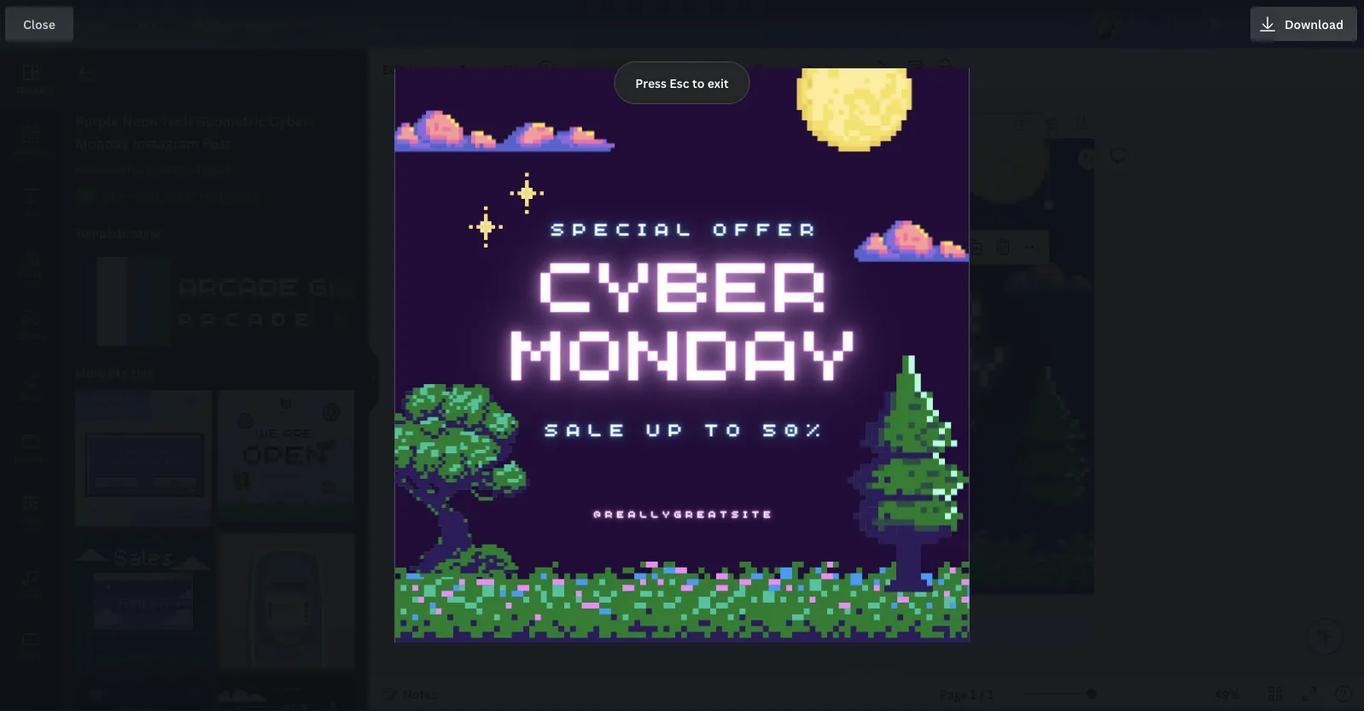 Task type: describe. For each thing, give the bounding box(es) containing it.
home
[[68, 16, 103, 32]]

audio button
[[0, 554, 61, 616]]

close
[[23, 16, 55, 32]]

blue animated pixel computer retro sale night instagram post image
[[75, 533, 211, 670]]

hide image
[[368, 339, 379, 421]]

uploads
[[14, 330, 48, 341]]

design
[[17, 84, 45, 95]]

px
[[224, 163, 236, 177]]

1080 x 1080 px
[[160, 163, 236, 177]]

x
[[188, 163, 193, 177]]

more like this
[[75, 365, 153, 381]]

more
[[128, 188, 154, 202]]

press esc to exit
[[636, 75, 729, 91]]

add
[[844, 624, 868, 640]]

1 vertical spatial post
[[127, 163, 149, 177]]

esc
[[670, 75, 690, 91]]

flip
[[503, 61, 524, 77]]

switch
[[245, 16, 284, 32]]

main menu bar
[[0, 0, 1365, 49]]

1 horizontal spatial offer
[[891, 254, 978, 275]]

download button
[[1251, 7, 1358, 41]]

elements
[[11, 145, 50, 157]]

instagram post
[[75, 163, 149, 177]]

0 horizontal spatial instagram
[[75, 163, 125, 177]]

5.0s button
[[1198, 7, 1270, 41]]

Design title text field
[[866, 7, 1082, 41]]

1 horizontal spatial special
[[762, 254, 880, 275]]

monday inside dialog
[[507, 291, 858, 400]]

elements button
[[0, 110, 61, 172]]

side panel tab list
[[0, 49, 61, 677]]

sinar padang std image
[[75, 185, 96, 206]]

flip button
[[496, 56, 531, 83]]

cyber monday dialog
[[0, 0, 1365, 711]]

more
[[75, 365, 105, 381]]

purple
[[75, 112, 119, 130]]

arcade gamer arcade gamer
[[178, 265, 451, 331]]

1 vertical spatial special offer
[[762, 254, 978, 275]]

magic
[[208, 16, 242, 32]]

+ add page button
[[639, 615, 1095, 649]]

uploads button
[[0, 295, 61, 356]]

+ add page
[[835, 624, 899, 640]]

audio
[[19, 589, 43, 601]]

instagram inside purple neon tech geometric cyber monday instagram post
[[132, 134, 199, 152]]

new
[[296, 18, 318, 29]]

close button
[[5, 7, 73, 41]]

+
[[835, 624, 841, 640]]

brand button
[[0, 233, 61, 295]]

2 arcade from the top
[[178, 303, 318, 331]]

5.0s
[[1232, 16, 1256, 32]]

1 arcade from the top
[[178, 265, 298, 303]]

projects button
[[0, 418, 61, 479]]

view more by sinar padang std button
[[102, 187, 255, 204]]

sale inside cyber monday dialog
[[544, 415, 631, 441]]

special offer inside cyber monday dialog
[[551, 215, 822, 241]]

1 vertical spatial gamer
[[334, 303, 451, 331]]

50% inside cyber monday dialog
[[763, 415, 828, 441]]

pink cyan white illustration retro cell phone daily motivation quote instagram post image
[[218, 533, 354, 670]]

apps button
[[0, 479, 61, 541]]

cyber monday inside dialog
[[507, 223, 858, 400]]

design button
[[0, 49, 61, 110]]

template style
[[75, 225, 161, 241]]



Task type: vqa. For each thing, say whether or not it's contained in the screenshot.
Sinar
yes



Task type: locate. For each thing, give the bounding box(es) containing it.
canva assistant image
[[1315, 627, 1336, 647]]

by
[[157, 188, 169, 202]]

/
[[980, 686, 985, 702]]

0 vertical spatial arcade
[[178, 265, 298, 303]]

post up more in the left top of the page
[[127, 163, 149, 177]]

brand
[[18, 268, 43, 280]]

colorful floral pixel open sign instagram post image
[[218, 390, 354, 527]]

1
[[971, 686, 977, 702], [988, 686, 994, 702]]

draw
[[20, 391, 41, 403]]

1 1 from the left
[[971, 686, 977, 702]]

instagram down the tech
[[132, 134, 199, 152]]

like
[[108, 365, 128, 381]]

notes
[[403, 686, 438, 702]]

2 1080 from the left
[[196, 163, 222, 177]]

0 horizontal spatial up
[[646, 415, 690, 441]]

show pages image
[[826, 665, 908, 679]]

0 horizontal spatial post
[[127, 163, 149, 177]]

neon
[[122, 112, 158, 130]]

press
[[636, 75, 667, 91]]

1 horizontal spatial sale
[[757, 414, 826, 434]]

arcade
[[178, 265, 298, 303], [178, 303, 318, 331]]

0 vertical spatial @reallygreatsite
[[797, 486, 940, 497]]

1 vertical spatial arcade
[[178, 303, 318, 331]]

draw button
[[0, 356, 61, 418]]

0 horizontal spatial 50%
[[763, 415, 828, 441]]

@reallygreatsite
[[797, 486, 940, 497], [594, 507, 775, 521]]

projects
[[14, 453, 48, 464]]

to
[[693, 75, 705, 91], [884, 414, 919, 434], [705, 415, 748, 441]]

instagram
[[132, 134, 199, 152], [75, 163, 125, 177]]

videos button
[[0, 616, 61, 677]]

0 vertical spatial special offer
[[551, 215, 822, 241]]

sale
[[757, 414, 826, 434], [544, 415, 631, 441]]

special
[[551, 215, 698, 241], [762, 254, 880, 275]]

1 vertical spatial instagram
[[75, 163, 125, 177]]

0 vertical spatial gamer
[[308, 265, 409, 303]]

sale up to 50% inside cyber monday dialog
[[544, 415, 828, 441]]

view
[[102, 188, 126, 202]]

1 vertical spatial offer
[[891, 254, 978, 275]]

cyber inside cyber monday
[[536, 223, 829, 331]]

0 vertical spatial special
[[551, 215, 698, 241]]

text
[[22, 207, 39, 218]]

0 horizontal spatial 1
[[971, 686, 977, 702]]

special inside cyber monday dialog
[[551, 215, 698, 241]]

monday
[[75, 134, 129, 152], [507, 291, 858, 400], [726, 315, 1008, 402]]

purple neon tech geometric cyber monday instagram post
[[75, 112, 309, 152]]

monday inside purple neon tech geometric cyber monday instagram post
[[75, 134, 129, 152]]

1 horizontal spatial instagram
[[132, 134, 199, 152]]

color group
[[575, 56, 657, 83]]

1080 left x
[[160, 163, 186, 177]]

1 right /
[[988, 686, 994, 702]]

up inside cyber monday dialog
[[646, 415, 690, 441]]

1 left /
[[971, 686, 977, 702]]

0 vertical spatial instagram
[[132, 134, 199, 152]]

up
[[838, 414, 873, 434], [646, 415, 690, 441]]

gamer
[[308, 265, 409, 303], [334, 303, 451, 331]]

0 vertical spatial offer
[[713, 215, 822, 241]]

view more by sinar padang std
[[102, 188, 255, 202]]

50%
[[931, 414, 983, 434], [763, 415, 828, 441]]

post down 'geometric'
[[202, 134, 232, 152]]

1 horizontal spatial post
[[202, 134, 232, 152]]

1 horizontal spatial up
[[838, 414, 873, 434]]

sinar
[[171, 188, 197, 202]]

std
[[238, 188, 255, 202]]

0 horizontal spatial sale
[[544, 415, 631, 441]]

1080 right x
[[196, 163, 222, 177]]

download
[[1285, 16, 1344, 32]]

1080
[[160, 163, 186, 177], [196, 163, 222, 177]]

home link
[[55, 7, 117, 41]]

cyber inside purple neon tech geometric cyber monday instagram post
[[269, 112, 309, 130]]

0 horizontal spatial @reallygreatsite
[[594, 507, 775, 521]]

1 vertical spatial special
[[762, 254, 880, 275]]

this
[[131, 365, 153, 381]]

cyber
[[269, 112, 309, 130], [536, 223, 829, 331], [750, 260, 984, 347]]

post
[[202, 134, 232, 152], [127, 163, 149, 177]]

text button
[[0, 172, 61, 233]]

0 horizontal spatial 1080
[[160, 163, 186, 177]]

style
[[132, 225, 161, 241]]

1 vertical spatial @reallygreatsite
[[594, 507, 775, 521]]

0 horizontal spatial offer
[[713, 215, 822, 241]]

apps
[[20, 514, 41, 526]]

exit
[[708, 75, 729, 91]]

1 horizontal spatial @reallygreatsite
[[797, 486, 940, 497]]

instagram up view
[[75, 163, 125, 177]]

1 horizontal spatial 1
[[988, 686, 994, 702]]

page
[[940, 686, 968, 702]]

sinar padang std element
[[75, 185, 96, 206]]

sale up to 50%
[[757, 414, 983, 434], [544, 415, 828, 441]]

@reallygreatsite inside cyber monday dialog
[[594, 507, 775, 521]]

template
[[75, 225, 129, 241]]

1 1080 from the left
[[160, 163, 186, 177]]

post inside purple neon tech geometric cyber monday instagram post
[[202, 134, 232, 152]]

to inside cyber monday dialog
[[705, 415, 748, 441]]

videos
[[17, 651, 45, 662]]

padang
[[199, 188, 236, 202]]

tech
[[161, 112, 192, 130]]

page 1 / 1
[[940, 686, 994, 702]]

special offer
[[551, 215, 822, 241], [762, 254, 978, 275]]

offer inside cyber monday dialog
[[713, 215, 822, 241]]

1 horizontal spatial 50%
[[931, 414, 983, 434]]

2 1 from the left
[[988, 686, 994, 702]]

modern y2k motivational instagram post image
[[75, 390, 211, 527]]

1 horizontal spatial 1080
[[196, 163, 222, 177]]

0 horizontal spatial special
[[551, 215, 698, 241]]

0 vertical spatial post
[[202, 134, 232, 152]]

geometric
[[196, 112, 266, 130]]

magic switch
[[208, 16, 284, 32]]

page
[[871, 624, 899, 640]]

cyber monday
[[507, 223, 858, 400], [726, 260, 1008, 402]]

black and neon green retro geometric black friday instagram post image
[[218, 676, 354, 711]]

notes button
[[376, 681, 444, 708]]

offer
[[713, 215, 822, 241], [891, 254, 978, 275]]



